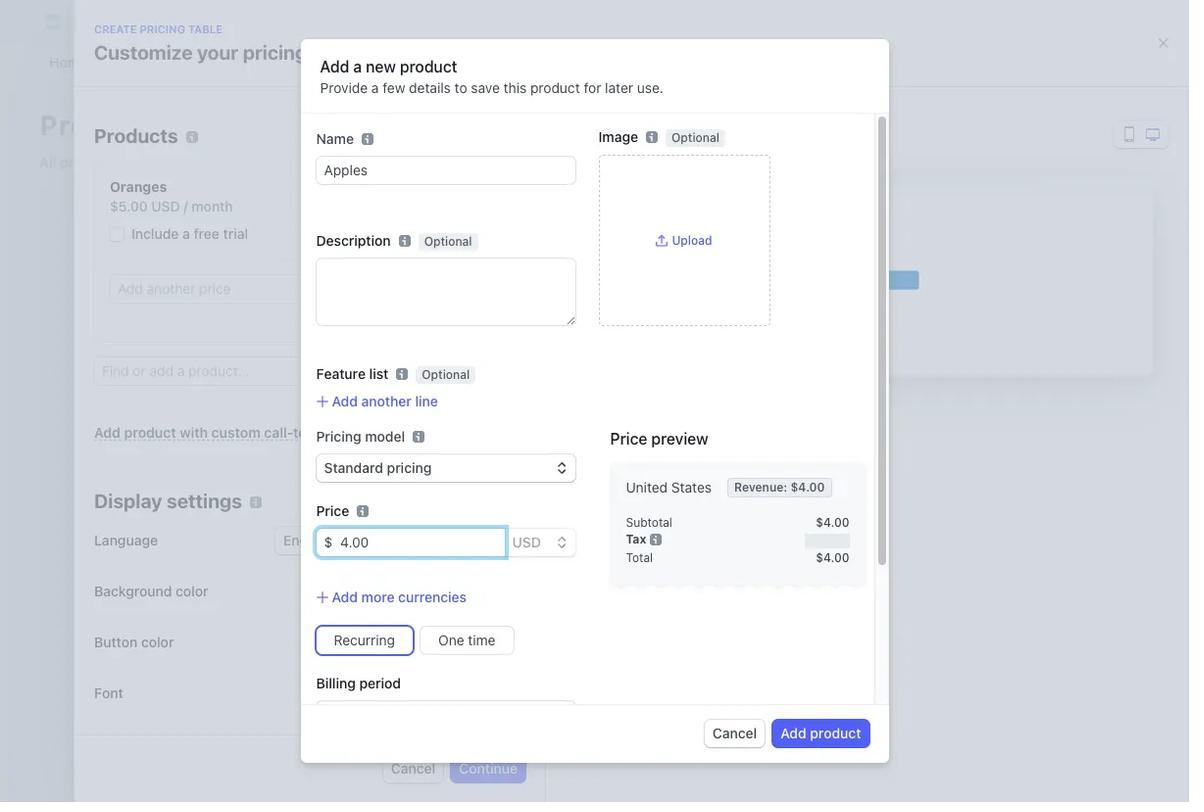 Task type: locate. For each thing, give the bounding box(es) containing it.
0.00 text field
[[333, 529, 504, 557]]

remaining for 2 prices remaining
[[441, 311, 495, 325]]

$4.00 for total
[[816, 551, 849, 566]]

0 horizontal spatial color
[[141, 634, 174, 651]]

price up $
[[316, 503, 349, 520]]

0 vertical spatial optional
[[672, 130, 720, 145]]

a up "branded,"
[[438, 451, 449, 474]]

table up the subtotal
[[609, 482, 640, 499]]

0 vertical spatial remaining
[[441, 311, 495, 325]]

1 vertical spatial cancel
[[391, 761, 436, 777]]

image
[[599, 128, 638, 145]]

period
[[359, 676, 401, 692]]

to left save
[[455, 79, 467, 96]]

add another line
[[332, 393, 438, 410]]

month
[[191, 198, 233, 215]]

price preview
[[610, 430, 709, 448]]

1 vertical spatial your
[[727, 482, 755, 499]]

a
[[353, 58, 362, 75], [371, 79, 379, 96], [182, 225, 190, 242], [438, 451, 449, 474], [417, 482, 425, 499]]

color right button
[[141, 634, 174, 651]]

description
[[316, 232, 391, 249]]

add inside the add a new product provide a few details to save this product for later use.
[[320, 58, 349, 75]]

cancel button left continue button on the left
[[383, 756, 443, 783]]

cancel left add product
[[713, 725, 757, 742]]

cancel for the leftmost cancel button
[[391, 761, 436, 777]]

united states
[[626, 479, 712, 496]]

display
[[94, 490, 162, 513]]

view docs link
[[428, 500, 510, 520]]

optional up '3 products remaining'
[[422, 368, 470, 382]]

0 vertical spatial your
[[197, 41, 238, 64]]

add for new
[[320, 58, 349, 75]]

cancel left 'continue'
[[391, 761, 436, 777]]

0 horizontal spatial cancel button
[[383, 756, 443, 783]]

1 horizontal spatial price
[[610, 430, 647, 448]]

1 vertical spatial cancel button
[[383, 756, 443, 783]]

product for add product
[[810, 725, 861, 742]]

oranges
[[110, 178, 167, 195]]

create inside create pricing table customize your pricing table
[[94, 23, 137, 35]]

add more currencies
[[332, 589, 467, 606]]

font
[[94, 685, 123, 702]]

a inside create a branded, responsive pricing table to embed on your website.
[[417, 482, 425, 499]]

1 horizontal spatial to
[[644, 482, 657, 499]]

0 horizontal spatial to
[[455, 79, 467, 96]]

add
[[320, 58, 349, 75], [332, 393, 358, 410], [94, 424, 121, 441], [332, 589, 358, 606], [781, 725, 807, 742]]

2 vertical spatial $4.00
[[816, 551, 849, 566]]

products
[[403, 393, 453, 408]]

1 vertical spatial to
[[644, 482, 657, 499]]

1 horizontal spatial cancel button
[[705, 721, 765, 748]]

0 vertical spatial price
[[610, 430, 647, 448]]

info element
[[413, 431, 425, 443]]

branded,
[[429, 482, 485, 499]]

pricing
[[316, 428, 361, 445]]

cancel for cancel button to the top
[[713, 725, 757, 742]]

new
[[366, 58, 396, 75]]

$
[[324, 534, 333, 551]]

create for create pricing table customize your pricing table
[[94, 23, 137, 35]]

0 horizontal spatial price
[[316, 503, 349, 520]]

create inside create a branded, responsive pricing table to embed on your website.
[[372, 482, 414, 499]]

this
[[504, 79, 527, 96]]

product for add product with custom call-to-action button
[[124, 424, 176, 441]]

2 vertical spatial optional
[[422, 368, 470, 382]]

color right background
[[176, 583, 208, 600]]

price
[[610, 430, 647, 448], [316, 503, 349, 520]]

0 vertical spatial cancel
[[713, 725, 757, 742]]

cancel button left add product button
[[705, 721, 765, 748]]

a for include a free trial
[[182, 225, 190, 242]]

remaining
[[441, 311, 495, 325], [456, 393, 511, 408]]

1 horizontal spatial color
[[176, 583, 208, 600]]

a left the "new"
[[353, 58, 362, 75]]

table
[[188, 23, 223, 35], [311, 41, 358, 64], [522, 451, 568, 474], [609, 482, 640, 499], [494, 549, 527, 565]]

continue button
[[451, 756, 525, 783]]

remaining right prices
[[441, 311, 495, 325]]

create inside button
[[871, 14, 909, 28]]

currencies
[[398, 589, 467, 606]]

table left n
[[494, 549, 527, 565]]

a left free
[[182, 225, 190, 242]]

line
[[415, 393, 438, 410]]

name
[[316, 130, 354, 147]]

your right customize
[[197, 41, 238, 64]]

custom
[[211, 424, 261, 441]]

color for button color
[[141, 634, 174, 651]]

add for with
[[94, 424, 121, 441]]

create for create a branded, responsive pricing table to embed on your website.
[[372, 482, 414, 499]]

billing period
[[316, 676, 401, 692]]

settings
[[167, 490, 242, 513]]

1 vertical spatial price
[[316, 503, 349, 520]]

1 vertical spatial remaining
[[456, 393, 511, 408]]

pricing inside create a branded, responsive pricing table to embed on your website.
[[561, 482, 605, 499]]

Premium Plan, sunglasses, etc. text field
[[316, 157, 575, 184]]

your inside create a branded, responsive pricing table to embed on your website.
[[727, 482, 755, 499]]

color
[[176, 583, 208, 600], [141, 634, 174, 651]]

price left preview on the right of the page
[[610, 430, 647, 448]]

1 vertical spatial color
[[141, 634, 174, 651]]

create a pricing table
[[372, 451, 568, 474]]

remaining right products
[[456, 393, 511, 408]]

cancel button
[[705, 721, 765, 748], [383, 756, 443, 783]]

display settings
[[94, 490, 242, 513]]

create
[[871, 14, 909, 28], [94, 23, 137, 35], [372, 451, 433, 474], [372, 482, 414, 499], [399, 549, 442, 565]]

1 horizontal spatial your
[[727, 482, 755, 499]]

/
[[184, 198, 188, 215]]

total
[[626, 551, 653, 566]]

to-
[[293, 424, 313, 441]]

view
[[428, 501, 460, 518]]

include
[[131, 225, 179, 242]]

0 vertical spatial to
[[455, 79, 467, 96]]

0 vertical spatial $4.00
[[791, 480, 825, 495]]

website.
[[372, 501, 424, 518]]

to left "embed"
[[644, 482, 657, 499]]

0 horizontal spatial cancel
[[391, 761, 436, 777]]

revenue:
[[734, 480, 788, 495]]

pricing
[[140, 23, 185, 35], [243, 41, 307, 64], [453, 451, 517, 474], [561, 482, 605, 499], [446, 549, 491, 565]]

optional down edit product button
[[424, 234, 472, 249]]

add for line
[[332, 393, 358, 410]]

1 vertical spatial optional
[[424, 234, 472, 249]]

optional right image
[[672, 130, 720, 145]]

your right on
[[727, 482, 755, 499]]

embed
[[660, 482, 704, 499]]

add for currencies
[[332, 589, 358, 606]]

0 vertical spatial color
[[176, 583, 208, 600]]

button
[[358, 424, 401, 441]]

1 vertical spatial $4.00
[[816, 516, 849, 530]]

call-
[[264, 424, 293, 441]]

a up website.
[[417, 482, 425, 499]]

None text field
[[316, 259, 575, 325]]

cancel
[[713, 725, 757, 742], [391, 761, 436, 777]]

products
[[39, 109, 167, 141], [94, 125, 178, 147]]

info image
[[413, 431, 425, 443]]

details
[[409, 79, 451, 96]]

table inside create a branded, responsive pricing table to embed on your website.
[[609, 482, 640, 499]]

1 horizontal spatial cancel
[[713, 725, 757, 742]]

n
[[539, 549, 547, 564]]

0 horizontal spatial your
[[197, 41, 238, 64]]

model
[[365, 428, 405, 445]]

language
[[94, 532, 158, 549]]

free
[[194, 225, 220, 242]]

add product button
[[773, 721, 869, 748]]

button
[[94, 634, 138, 651]]



Task type: describe. For each thing, give the bounding box(es) containing it.
a for create a pricing table
[[438, 451, 449, 474]]

continue
[[459, 761, 518, 777]]

add product
[[781, 725, 861, 742]]

info image
[[650, 534, 662, 546]]

to inside create a branded, responsive pricing table to embed on your website.
[[644, 482, 657, 499]]

upload button
[[656, 233, 712, 249]]

include a free trial
[[131, 225, 248, 242]]

usd
[[151, 198, 180, 215]]

edit
[[415, 177, 440, 194]]

$5.00
[[110, 198, 148, 215]]

docs
[[463, 501, 495, 518]]

$4.00 for subtotal
[[816, 516, 849, 530]]

customize
[[94, 41, 193, 64]]

edit product
[[415, 177, 495, 194]]

create a branded, responsive pricing table to embed on your website.
[[372, 482, 755, 518]]

product for edit product
[[444, 177, 495, 194]]

background color
[[94, 583, 208, 600]]

create for create
[[871, 14, 909, 28]]

billing
[[316, 676, 356, 692]]

background
[[94, 583, 172, 600]]

button color
[[94, 634, 174, 651]]

feature list
[[316, 366, 388, 382]]

another
[[361, 393, 412, 410]]

provide
[[320, 79, 368, 96]]

preview
[[651, 430, 709, 448]]

recurring
[[334, 632, 395, 649]]

table up responsive
[[522, 451, 568, 474]]

create for create pricing table
[[399, 549, 442, 565]]

add a new product provide a few details to save this product for later use.
[[320, 58, 664, 96]]

to inside the add a new product provide a few details to save this product for later use.
[[455, 79, 467, 96]]

color for background color
[[176, 583, 208, 600]]

price for price
[[316, 503, 349, 520]]

later
[[605, 79, 633, 96]]

one time
[[438, 632, 496, 649]]

few
[[383, 79, 405, 96]]

optional for feature list
[[422, 368, 470, 382]]

add product with custom call-to-action button button
[[94, 424, 401, 441]]

preview
[[566, 125, 639, 147]]

table up provide
[[311, 41, 358, 64]]

$ button
[[316, 529, 333, 557]]

price for price preview
[[610, 430, 647, 448]]

add product with custom call-to-action button
[[94, 424, 401, 441]]

action
[[313, 424, 354, 441]]

time
[[468, 632, 496, 649]]

create for create a pricing table
[[372, 451, 433, 474]]

a for add a new product provide a few details to save this product for later use.
[[353, 58, 362, 75]]

more
[[361, 589, 395, 606]]

add more currencies button
[[316, 588, 467, 608]]

3
[[393, 393, 400, 408]]

one
[[438, 632, 464, 649]]

prices
[[403, 311, 437, 325]]

pricing model
[[316, 428, 405, 445]]

optional for image
[[672, 130, 720, 145]]

upload
[[672, 233, 712, 248]]

oranges $5.00 usd / month
[[110, 178, 233, 215]]

tax
[[626, 532, 646, 547]]

use.
[[637, 79, 664, 96]]

subtotal
[[626, 516, 672, 530]]

a for create a branded, responsive pricing table to embed on your website.
[[417, 482, 425, 499]]

remaining for 3 products remaining
[[456, 393, 511, 408]]

create pricing table
[[399, 549, 527, 565]]

with
[[180, 424, 208, 441]]

a left few
[[371, 79, 379, 96]]

optional for description
[[424, 234, 472, 249]]

create button
[[859, 10, 940, 33]]

on
[[708, 482, 724, 499]]

2
[[393, 311, 400, 325]]

feature
[[316, 366, 366, 382]]

list
[[369, 366, 388, 382]]

add another line button
[[316, 392, 438, 412]]

view docs
[[428, 501, 495, 518]]

trial
[[223, 225, 248, 242]]

for
[[584, 79, 601, 96]]

edit product button
[[400, 176, 495, 197]]

revenue: $4.00
[[734, 480, 825, 495]]

united
[[626, 479, 668, 496]]

create pricing table customize your pricing table
[[94, 23, 358, 64]]

save
[[471, 79, 500, 96]]

your inside create pricing table customize your pricing table
[[197, 41, 238, 64]]

states
[[671, 479, 712, 496]]

0 vertical spatial cancel button
[[705, 721, 765, 748]]

responsive
[[489, 482, 558, 499]]

2 prices remaining
[[393, 311, 495, 325]]

3 products remaining
[[393, 393, 511, 408]]

table up customize
[[188, 23, 223, 35]]



Task type: vqa. For each thing, say whether or not it's contained in the screenshot.
Add a new product Provide a few details to save this product for later use.'s A
yes



